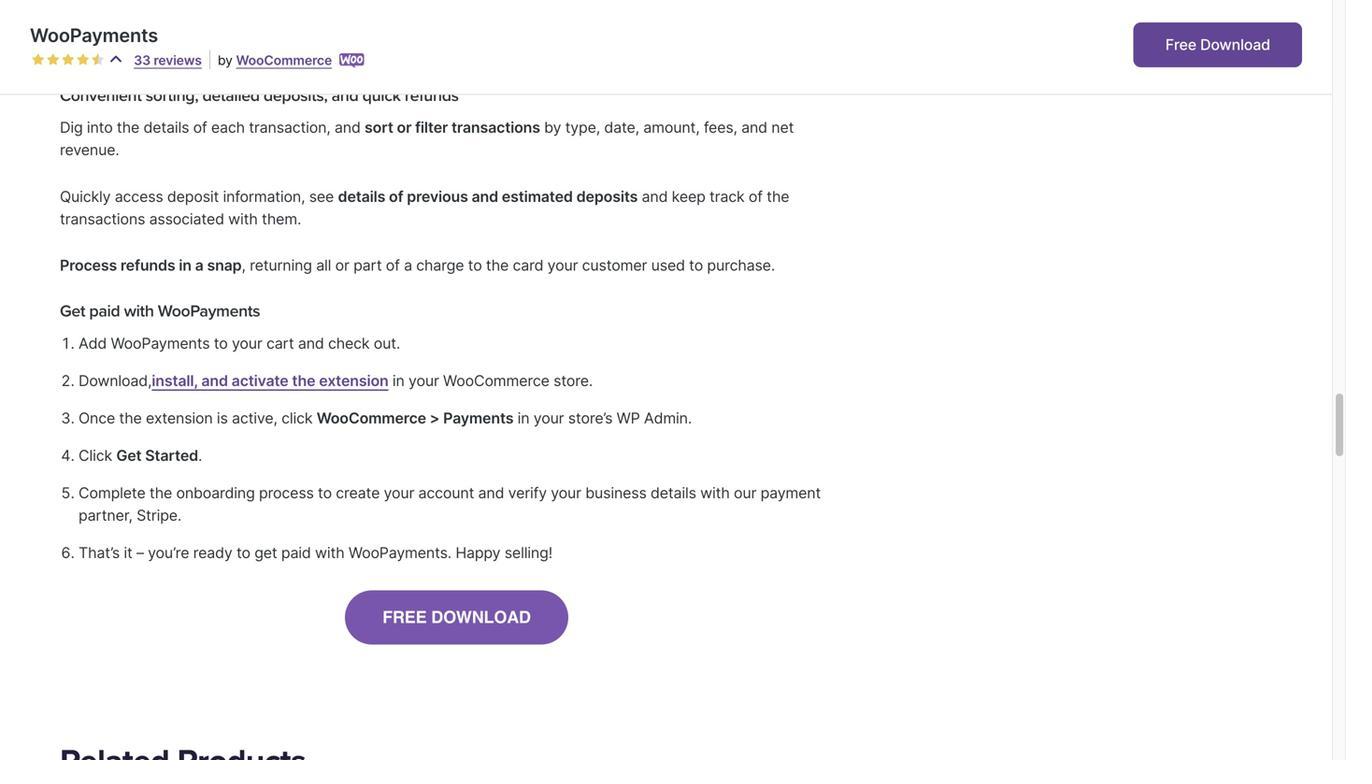 Task type: locate. For each thing, give the bounding box(es) containing it.
or right the all
[[335, 256, 349, 275]]

create
[[336, 484, 380, 502]]

that's
[[79, 543, 120, 562]]

1 horizontal spatial free
[[1166, 36, 1197, 54]]

1 horizontal spatial download
[[1200, 36, 1271, 54]]

get right click
[[116, 446, 142, 464]]

0 vertical spatial transactions
[[452, 118, 540, 136]]

eligibility
[[307, 41, 371, 59]]

0 vertical spatial paid
[[89, 301, 120, 321]]

download
[[1200, 36, 1271, 54], [431, 608, 531, 627]]

by inside by type, date, amount, fees, and net revenue.
[[544, 118, 561, 136]]

1 vertical spatial free download
[[383, 608, 531, 627]]

woopayments.
[[349, 543, 452, 562]]

1 vertical spatial or
[[335, 256, 349, 275]]

0 horizontal spatial in
[[179, 256, 192, 275]]

0 horizontal spatial transactions
[[60, 210, 145, 228]]

date,
[[604, 118, 639, 136]]

the inside the and keep track of the transactions associated with them.
[[767, 187, 789, 206]]

add woopayments to your cart and check out.
[[79, 334, 400, 352]]

and inside the and keep track of the transactions associated with them.
[[642, 187, 668, 206]]

.
[[198, 446, 202, 464]]

each
[[211, 118, 245, 136]]

0 vertical spatial refunds
[[405, 85, 459, 105]]

get up the add at the top
[[60, 301, 85, 321]]

and left net
[[742, 118, 767, 136]]

0 vertical spatial by
[[218, 52, 233, 68]]

with left our
[[700, 484, 730, 502]]

revenue.
[[60, 141, 119, 159]]

you're
[[148, 543, 189, 562]]

and keep track of the transactions associated with them.
[[60, 187, 789, 228]]

in left snap
[[179, 256, 192, 275]]

woopayments down get paid with woopayments on the left top
[[111, 334, 210, 352]]

of right track
[[749, 187, 763, 206]]

1 vertical spatial paid
[[281, 543, 311, 562]]

activate
[[232, 371, 289, 390]]

free download
[[1166, 36, 1271, 54], [383, 608, 531, 627]]

selling!
[[505, 543, 553, 562]]

2 horizontal spatial details
[[651, 484, 696, 502]]

1 vertical spatial by
[[544, 118, 561, 136]]

33 reviews link
[[134, 52, 202, 68]]

0 vertical spatial in
[[179, 256, 192, 275]]

filter
[[415, 118, 448, 136]]

to right used
[[689, 256, 703, 275]]

your left cart
[[232, 334, 262, 352]]

1 horizontal spatial refunds
[[405, 85, 459, 105]]

0 horizontal spatial free
[[383, 608, 427, 627]]

your
[[548, 256, 578, 275], [232, 334, 262, 352], [409, 371, 439, 390], [534, 409, 564, 427], [384, 484, 414, 502], [551, 484, 581, 502]]

to inside complete the onboarding process to create your account and verify your business details with our payment partner, stripe.
[[318, 484, 332, 502]]

details right see
[[338, 187, 385, 206]]

1 horizontal spatial get
[[116, 446, 142, 464]]

0 horizontal spatial or
[[335, 256, 349, 275]]

woocommerce up "payments"
[[443, 371, 550, 390]]

details
[[143, 118, 189, 136], [338, 187, 385, 206], [651, 484, 696, 502]]

complete
[[79, 484, 145, 502]]

0 horizontal spatial refunds
[[120, 256, 175, 275]]

with right get
[[315, 543, 345, 562]]

into
[[87, 118, 113, 136]]

to right 'charge'
[[468, 256, 482, 275]]

refunds up filter
[[405, 85, 459, 105]]

part
[[353, 256, 382, 275]]

convenient sorting, detailed deposits, and quick refunds
[[60, 85, 459, 105]]

33
[[134, 52, 151, 68]]

0 horizontal spatial details
[[143, 118, 189, 136]]

install, and activate the extension link
[[152, 371, 389, 390]]

woocommerce down download, install, and activate the extension in your woocommerce store.
[[317, 409, 426, 427]]

transaction,
[[249, 118, 331, 136]]

details down 'sorting,'
[[143, 118, 189, 136]]

the right the once in the bottom left of the page
[[119, 409, 142, 427]]

a left snap
[[195, 256, 203, 275]]

snap
[[207, 256, 242, 275]]

or right sort
[[397, 118, 412, 136]]

learn
[[60, 41, 100, 59]]

free
[[1166, 36, 1197, 54], [383, 608, 427, 627]]

with down information, on the left of page
[[228, 210, 258, 228]]

1 horizontal spatial a
[[404, 256, 412, 275]]

1 vertical spatial refunds
[[120, 256, 175, 275]]

details inside complete the onboarding process to create your account and verify your business details with our payment partner, stripe.
[[651, 484, 696, 502]]

0 horizontal spatial free download link
[[345, 590, 568, 645]]

1 vertical spatial download
[[431, 608, 531, 627]]

woopayments up add woopayments to your cart and check out.
[[158, 301, 260, 321]]

1 horizontal spatial by
[[544, 118, 561, 136]]

and right cart
[[298, 334, 324, 352]]

of right part
[[386, 256, 400, 275]]

0 horizontal spatial extension
[[146, 409, 213, 427]]

0 horizontal spatial a
[[195, 256, 203, 275]]

paid up the add at the top
[[89, 301, 120, 321]]

1 horizontal spatial or
[[397, 118, 412, 136]]

1 horizontal spatial extension
[[319, 371, 389, 390]]

the up stripe. at the left of the page
[[150, 484, 172, 502]]

and left verify
[[478, 484, 504, 502]]

1 vertical spatial free
[[383, 608, 427, 627]]

0 vertical spatial free download link
[[1134, 22, 1302, 67]]

and inside by type, date, amount, fees, and net revenue.
[[742, 118, 767, 136]]

sort
[[365, 118, 393, 136]]

1 horizontal spatial details
[[338, 187, 385, 206]]

0 horizontal spatial by
[[218, 52, 233, 68]]

extension
[[319, 371, 389, 390], [146, 409, 213, 427]]

previous
[[407, 187, 468, 206]]

get
[[254, 543, 277, 562]]

33 reviews
[[134, 52, 202, 68]]

returning
[[250, 256, 312, 275]]

your right verify
[[551, 484, 581, 502]]

1 horizontal spatial in
[[393, 371, 405, 390]]

free download link
[[1134, 22, 1302, 67], [345, 590, 568, 645]]

refunds up get paid with woopayments on the left top
[[120, 256, 175, 275]]

2 a from the left
[[404, 256, 412, 275]]

1 vertical spatial in
[[393, 371, 405, 390]]

by woocommerce
[[218, 52, 332, 68]]

detailed
[[202, 85, 260, 105]]

to left cart
[[214, 334, 228, 352]]

refunds
[[405, 85, 459, 105], [120, 256, 175, 275]]

by
[[218, 52, 233, 68], [544, 118, 561, 136]]

in down out.
[[393, 371, 405, 390]]

get
[[60, 301, 85, 321], [116, 446, 142, 464]]

woopayments
[[30, 24, 158, 47], [158, 301, 260, 321], [111, 334, 210, 352]]

dig
[[60, 118, 83, 136]]

1 horizontal spatial free download link
[[1134, 22, 1302, 67]]

a left 'charge'
[[404, 256, 412, 275]]

and right 'previous'
[[472, 187, 498, 206]]

rate product 5 stars image
[[92, 53, 105, 66]]

learn more about instant deposits eligibility link
[[60, 41, 371, 59]]

details right business on the bottom
[[651, 484, 696, 502]]

1 vertical spatial transactions
[[60, 210, 145, 228]]

transactions right filter
[[452, 118, 540, 136]]

fees,
[[704, 118, 737, 136]]

or
[[397, 118, 412, 136], [335, 256, 349, 275]]

2 vertical spatial in
[[518, 409, 530, 427]]

0 horizontal spatial free download
[[383, 608, 531, 627]]

1 vertical spatial get
[[116, 446, 142, 464]]

and left keep
[[642, 187, 668, 206]]

instant
[[188, 41, 237, 59]]

by up detailed
[[218, 52, 233, 68]]

rate product 3 stars image
[[62, 53, 75, 66]]

developed by woocommerce image
[[339, 53, 365, 68]]

0 horizontal spatial get
[[60, 301, 85, 321]]

business
[[586, 484, 647, 502]]

the right track
[[767, 187, 789, 206]]

sorting,
[[146, 85, 198, 105]]

paid right get
[[281, 543, 311, 562]]

0 vertical spatial extension
[[319, 371, 389, 390]]

2 vertical spatial details
[[651, 484, 696, 502]]

woocommerce up deposits,
[[236, 52, 332, 68]]

install,
[[152, 371, 198, 390]]

0 vertical spatial free download
[[1166, 36, 1271, 54]]

the
[[117, 118, 139, 136], [767, 187, 789, 206], [486, 256, 509, 275], [292, 371, 315, 390], [119, 409, 142, 427], [150, 484, 172, 502]]

deposits
[[576, 187, 638, 206]]

download, install, and activate the extension in your woocommerce store.
[[79, 371, 593, 390]]

complete the onboarding process to create your account and verify your business details with our payment partner, stripe.
[[79, 484, 821, 524]]

our
[[734, 484, 757, 502]]

of
[[193, 118, 207, 136], [389, 187, 403, 206], [749, 187, 763, 206], [386, 256, 400, 275]]

the right 'into'
[[117, 118, 139, 136]]

paid
[[89, 301, 120, 321], [281, 543, 311, 562]]

payments
[[443, 409, 514, 427]]

extension down install,
[[146, 409, 213, 427]]

to left create
[[318, 484, 332, 502]]

by left type,
[[544, 118, 561, 136]]

2 horizontal spatial in
[[518, 409, 530, 427]]

in right "payments"
[[518, 409, 530, 427]]

transactions down quickly
[[60, 210, 145, 228]]

and left sort
[[335, 118, 361, 136]]

transactions
[[452, 118, 540, 136], [60, 210, 145, 228]]

0 vertical spatial woopayments
[[30, 24, 158, 47]]

woopayments up rate product 5 stars icon
[[30, 24, 158, 47]]

extension down check
[[319, 371, 389, 390]]

1 a from the left
[[195, 256, 203, 275]]

happy
[[456, 543, 501, 562]]

with up download,
[[124, 301, 154, 321]]

account
[[418, 484, 474, 502]]

1 vertical spatial free download link
[[345, 590, 568, 645]]



Task type: describe. For each thing, give the bounding box(es) containing it.
used
[[651, 256, 685, 275]]

add
[[79, 334, 107, 352]]

quickly
[[60, 187, 111, 206]]

with inside complete the onboarding process to create your account and verify your business details with our payment partner, stripe.
[[700, 484, 730, 502]]

the up click
[[292, 371, 315, 390]]

1 vertical spatial woocommerce
[[443, 371, 550, 390]]

your right card
[[548, 256, 578, 275]]

deposits,
[[264, 85, 328, 105]]

them.
[[262, 210, 301, 228]]

1 vertical spatial extension
[[146, 409, 213, 427]]

payment
[[761, 484, 821, 502]]

by type, date, amount, fees, and net revenue.
[[60, 118, 794, 159]]

of left each in the top left of the page
[[193, 118, 207, 136]]

active,
[[232, 409, 277, 427]]

process
[[60, 256, 117, 275]]

by for type,
[[544, 118, 561, 136]]

access
[[115, 187, 163, 206]]

of inside the and keep track of the transactions associated with them.
[[749, 187, 763, 206]]

it
[[124, 543, 132, 562]]

wp
[[617, 409, 640, 427]]

0 vertical spatial details
[[143, 118, 189, 136]]

deposit
[[167, 187, 219, 206]]

rate product 2 stars image
[[47, 53, 60, 66]]

all
[[316, 256, 331, 275]]

more
[[104, 41, 140, 59]]

reviews
[[154, 52, 202, 68]]

verify
[[508, 484, 547, 502]]

net
[[772, 118, 794, 136]]

check
[[328, 334, 370, 352]]

the inside complete the onboarding process to create your account and verify your business details with our payment partner, stripe.
[[150, 484, 172, 502]]

0 vertical spatial or
[[397, 118, 412, 136]]

your right create
[[384, 484, 414, 502]]

process refunds in a snap , returning all or part of a charge to the card your customer used to purchase.
[[60, 256, 775, 275]]

dig into the details of each transaction, and sort or filter transactions
[[60, 118, 540, 136]]

quick
[[362, 85, 401, 105]]

out.
[[374, 334, 400, 352]]

download,
[[79, 371, 152, 390]]

click
[[282, 409, 313, 427]]

click get started .
[[79, 446, 202, 464]]

cart
[[266, 334, 294, 352]]

your up >
[[409, 371, 439, 390]]

of left 'previous'
[[389, 187, 403, 206]]

amount,
[[643, 118, 700, 136]]

1 horizontal spatial transactions
[[452, 118, 540, 136]]

process
[[259, 484, 314, 502]]

type,
[[565, 118, 600, 136]]

that's it – you're ready to get paid with woopayments. happy selling!
[[79, 543, 553, 562]]

2 vertical spatial woopayments
[[111, 334, 210, 352]]

quickly access deposit information, see details of previous and estimated deposits
[[60, 187, 638, 206]]

0 vertical spatial get
[[60, 301, 85, 321]]

store.
[[554, 371, 593, 390]]

purchase.
[[707, 256, 775, 275]]

customer
[[582, 256, 647, 275]]

and up 'is'
[[201, 371, 228, 390]]

learn more about instant deposits eligibility
[[60, 41, 371, 59]]

partner,
[[79, 506, 133, 524]]

0 horizontal spatial paid
[[89, 301, 120, 321]]

ready
[[193, 543, 232, 562]]

transactions inside the and keep track of the transactions associated with them.
[[60, 210, 145, 228]]

once
[[79, 409, 115, 427]]

is
[[217, 409, 228, 427]]

click
[[79, 446, 112, 464]]

and down developed by woocommerce image
[[332, 85, 358, 105]]

card
[[513, 256, 544, 275]]

with inside the and keep track of the transactions associated with them.
[[228, 210, 258, 228]]

1 vertical spatial details
[[338, 187, 385, 206]]

deposits
[[241, 41, 304, 59]]

get paid with woopayments
[[60, 301, 260, 321]]

stripe.
[[137, 506, 182, 524]]

1 horizontal spatial paid
[[281, 543, 311, 562]]

information,
[[223, 187, 305, 206]]

2 vertical spatial woocommerce
[[317, 409, 426, 427]]

charge
[[416, 256, 464, 275]]

started
[[145, 446, 198, 464]]

see
[[309, 187, 334, 206]]

estimated
[[502, 187, 573, 206]]

1 horizontal spatial free download
[[1166, 36, 1271, 54]]

store's
[[568, 409, 613, 427]]

1 vertical spatial woopayments
[[158, 301, 260, 321]]

rate product 1 star image
[[32, 53, 45, 66]]

admin.
[[644, 409, 692, 427]]

keep
[[672, 187, 706, 206]]

woocommerce link
[[236, 52, 332, 68]]

0 horizontal spatial download
[[431, 608, 531, 627]]

onboarding
[[176, 484, 255, 502]]

by for woocommerce
[[218, 52, 233, 68]]

about
[[143, 41, 184, 59]]

and inside complete the onboarding process to create your account and verify your business details with our payment partner, stripe.
[[478, 484, 504, 502]]

0 vertical spatial free
[[1166, 36, 1197, 54]]

,
[[242, 256, 246, 275]]

your left store's
[[534, 409, 564, 427]]

associated
[[149, 210, 224, 228]]

to left get
[[236, 543, 250, 562]]

0 vertical spatial woocommerce
[[236, 52, 332, 68]]

convenient
[[60, 85, 142, 105]]

–
[[136, 543, 144, 562]]

0 vertical spatial download
[[1200, 36, 1271, 54]]

once the extension is active, click woocommerce > payments in your store's wp admin.
[[79, 409, 692, 427]]

the left card
[[486, 256, 509, 275]]

rate product 4 stars image
[[77, 53, 90, 66]]

track
[[710, 187, 745, 206]]



Task type: vqa. For each thing, say whether or not it's contained in the screenshot.
CLICK GET STARTED . at the left bottom of page
yes



